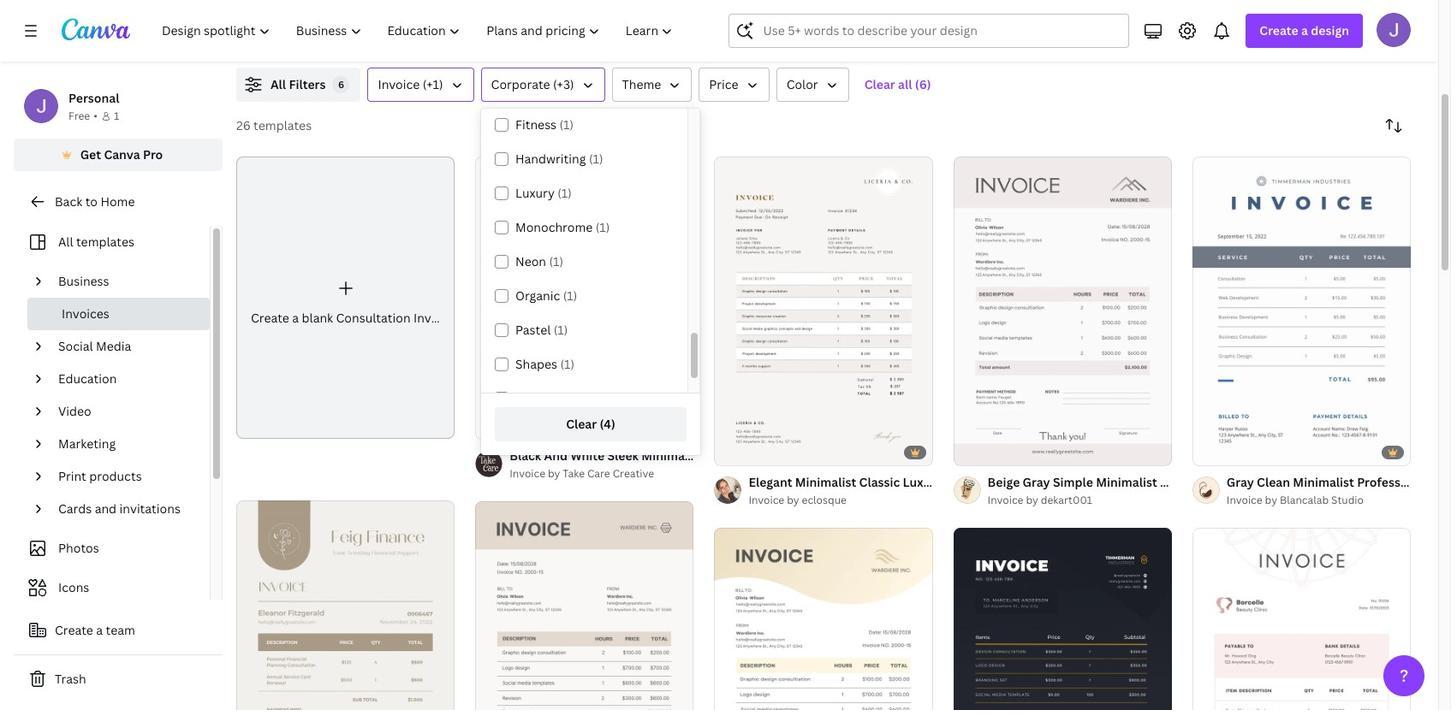 Task type: describe. For each thing, give the bounding box(es) containing it.
back to home link
[[14, 185, 223, 219]]

invoice (+1)
[[378, 76, 443, 92]]

0 horizontal spatial business
[[58, 273, 109, 289]]

(1) for table (1)
[[549, 390, 563, 407]]

shapes (1)
[[515, 356, 574, 372]]

minimalist inside beige gray simple minimalist consultation invoice invoice by dekart001
[[1096, 474, 1157, 491]]

neon (1)
[[515, 253, 563, 270]]

price
[[709, 76, 738, 92]]

free •
[[68, 109, 98, 123]]

products
[[89, 468, 142, 485]]

blancalab
[[1280, 493, 1329, 508]]

all for all filters
[[271, 76, 286, 92]]

creative
[[613, 467, 654, 481]]

a for team
[[96, 622, 103, 639]]

templates for 26 templates
[[253, 117, 312, 134]]

clear all (6)
[[864, 76, 931, 92]]

white minimalist beauty clinic service invoice image
[[1192, 528, 1411, 711]]

fitness
[[515, 116, 557, 133]]

invitations
[[119, 501, 181, 517]]

top level navigation element
[[151, 14, 688, 48]]

1 consulting invoice templates image from the left
[[1046, 0, 1411, 47]]

blank
[[302, 310, 333, 326]]

design
[[1311, 22, 1349, 39]]

a for blank
[[292, 310, 299, 326]]

0 vertical spatial luxury
[[515, 185, 555, 201]]

beige gray simple minimalist consultation invoice image for invoice by take care creative
[[475, 502, 694, 711]]

invoice by dekart001 link
[[988, 492, 1172, 509]]

create for create a team
[[55, 622, 93, 639]]

invoice by blancalab studio
[[1227, 493, 1364, 508]]

a for design
[[1301, 22, 1308, 39]]

elegant
[[749, 474, 792, 491]]

invoice inside invoice by take care creative "link"
[[510, 467, 545, 481]]

luxury (1)
[[515, 185, 572, 201]]

all templates link
[[24, 226, 199, 259]]

by left blancalab
[[1265, 493, 1277, 508]]

Sort by button
[[1377, 109, 1411, 143]]

(1) for luxury (1)
[[558, 185, 572, 201]]

consultation inside beige gray simple minimalist consultation invoice invoice by dekart001
[[1160, 474, 1236, 491]]

social
[[58, 338, 93, 354]]

(1) for pastel (1)
[[554, 322, 568, 338]]

26
[[236, 117, 251, 134]]

beige gray simple minimalist consultation invoice image for invoice by eclosque
[[714, 528, 933, 711]]

get
[[80, 146, 101, 163]]

theme
[[622, 76, 661, 92]]

create a team button
[[14, 614, 223, 648]]

and
[[95, 501, 117, 517]]

invoice inside invoice (+1) button
[[378, 76, 420, 92]]

(1) for organic (1)
[[563, 288, 577, 304]]

create for create a design
[[1260, 22, 1298, 39]]

canva
[[104, 146, 140, 163]]

(1) for neon (1)
[[549, 253, 563, 270]]

handwriting (1)
[[515, 151, 603, 167]]

get canva pro button
[[14, 139, 223, 171]]

monochrome (1)
[[515, 219, 610, 235]]

education link
[[51, 363, 199, 396]]

handwriting
[[515, 151, 586, 167]]

by inside "link"
[[548, 467, 560, 481]]

create a team
[[55, 622, 135, 639]]

simple
[[1053, 474, 1093, 491]]

to
[[85, 193, 98, 210]]

theme button
[[612, 68, 692, 102]]

corporate (+3) button
[[481, 68, 605, 102]]

social media
[[58, 338, 131, 354]]

template
[[1045, 474, 1100, 491]]

(4)
[[600, 416, 615, 432]]

icons
[[58, 580, 89, 596]]

invoice by blancalab studio link
[[1227, 492, 1411, 509]]

photos link
[[24, 532, 199, 565]]

back
[[55, 193, 82, 210]]

corporate
[[491, 76, 550, 92]]

cards
[[58, 501, 92, 517]]

(+1)
[[423, 76, 443, 92]]

education
[[58, 371, 117, 387]]

print products link
[[51, 461, 199, 493]]

templates for all templates
[[76, 234, 134, 250]]

pro
[[143, 146, 163, 163]]

social media link
[[51, 330, 199, 363]]

cards and invitations
[[58, 501, 181, 517]]

cards and invitations link
[[51, 493, 199, 526]]

home
[[100, 193, 135, 210]]

(1) for shapes (1)
[[560, 356, 574, 372]]

corporate (+3)
[[491, 76, 574, 92]]

business inside the elegant minimalist classic luxury business invoice template invoice by eclosque
[[946, 474, 997, 491]]

pastel
[[515, 322, 551, 338]]

invoice inside create a blank consultation invoice element
[[414, 310, 455, 326]]

dekart001
[[1041, 493, 1092, 508]]

(6)
[[915, 76, 931, 92]]

organic
[[515, 288, 560, 304]]

video
[[58, 403, 91, 419]]

beige aesthetic invoice image
[[236, 501, 455, 711]]

table
[[515, 390, 546, 407]]

gray
[[1023, 474, 1050, 491]]

beige gray simple minimalist consultation invoice link
[[988, 473, 1281, 492]]

2 consulting invoice templates image from the left
[[1153, 0, 1303, 16]]

clear (4) button
[[495, 408, 687, 442]]

color button
[[776, 68, 849, 102]]

create a design button
[[1246, 14, 1363, 48]]

photos
[[58, 540, 99, 556]]

shapes
[[515, 356, 557, 372]]

Search search field
[[763, 15, 1118, 47]]

create for create a blank consultation invoice
[[251, 310, 289, 326]]



Task type: vqa. For each thing, say whether or not it's contained in the screenshot.
the bottommost Last
no



Task type: locate. For each thing, give the bounding box(es) containing it.
marketing
[[58, 436, 116, 452]]

(1) right table
[[549, 390, 563, 407]]

0 vertical spatial create
[[1260, 22, 1298, 39]]

1 horizontal spatial business
[[946, 474, 997, 491]]

business modern blue and yellow invoice image
[[953, 528, 1172, 711]]

create a blank consultation invoice link
[[236, 157, 455, 439]]

(1) right shapes
[[560, 356, 574, 372]]

jacob simon image
[[1377, 13, 1411, 47]]

create
[[1260, 22, 1298, 39], [251, 310, 289, 326], [55, 622, 93, 639]]

luxury down handwriting
[[515, 185, 555, 201]]

create a blank consultation invoice
[[251, 310, 455, 326]]

take
[[563, 467, 585, 481]]

(1) right pastel
[[554, 322, 568, 338]]

business up invoices
[[58, 273, 109, 289]]

(+3)
[[553, 76, 574, 92]]

video link
[[51, 396, 199, 428]]

minimalist up "eclosque"
[[795, 474, 856, 491]]

beige gray simple minimalist consultation invoice invoice by dekart001
[[988, 474, 1281, 508]]

back to home
[[55, 193, 135, 210]]

luxury
[[515, 185, 555, 201], [903, 474, 943, 491]]

clear (4)
[[566, 416, 615, 432]]

2 minimalist from the left
[[1096, 474, 1157, 491]]

2 horizontal spatial beige gray simple minimalist consultation invoice image
[[953, 157, 1172, 466]]

print products
[[58, 468, 142, 485]]

business link
[[51, 265, 199, 298]]

(1) right 'monochrome'
[[596, 219, 610, 235]]

by down gray
[[1026, 493, 1038, 508]]

0 horizontal spatial beige gray simple minimalist consultation invoice image
[[475, 502, 694, 711]]

1 horizontal spatial create
[[251, 310, 289, 326]]

luxury right classic
[[903, 474, 943, 491]]

(1) up monochrome (1)
[[558, 185, 572, 201]]

2 vertical spatial create
[[55, 622, 93, 639]]

beige gray simple minimalist consultation invoice image
[[953, 157, 1172, 466], [475, 502, 694, 711], [714, 528, 933, 711]]

create inside 'button'
[[55, 622, 93, 639]]

invoice
[[378, 76, 420, 92], [414, 310, 455, 326], [510, 467, 545, 481], [1000, 474, 1043, 491], [1238, 474, 1281, 491], [749, 493, 784, 508], [988, 493, 1023, 508], [1227, 493, 1262, 508]]

1 horizontal spatial clear
[[864, 76, 895, 92]]

create left blank
[[251, 310, 289, 326]]

(1) right fitness
[[559, 116, 574, 133]]

price button
[[699, 68, 769, 102]]

by down elegant
[[787, 493, 799, 508]]

neon
[[515, 253, 546, 270]]

color
[[786, 76, 818, 92]]

1 horizontal spatial consultation
[[1160, 474, 1236, 491]]

a left blank
[[292, 310, 299, 326]]

create left design
[[1260, 22, 1298, 39]]

a left the team
[[96, 622, 103, 639]]

icons link
[[24, 572, 199, 604]]

6
[[338, 78, 344, 91]]

clear for clear (4)
[[566, 416, 597, 432]]

0 vertical spatial all
[[271, 76, 286, 92]]

a inside "link"
[[292, 310, 299, 326]]

media
[[96, 338, 131, 354]]

clear for clear all (6)
[[864, 76, 895, 92]]

0 vertical spatial a
[[1301, 22, 1308, 39]]

all for all templates
[[58, 234, 73, 250]]

studio
[[1331, 493, 1364, 508]]

1 vertical spatial a
[[292, 310, 299, 326]]

None search field
[[729, 14, 1130, 48]]

1 vertical spatial all
[[58, 234, 73, 250]]

all
[[271, 76, 286, 92], [58, 234, 73, 250]]

monochrome
[[515, 219, 593, 235]]

0 horizontal spatial create
[[55, 622, 93, 639]]

create a blank consultation invoice element
[[236, 157, 455, 439]]

consultation
[[336, 310, 411, 326], [1160, 474, 1236, 491]]

all filters
[[271, 76, 326, 92]]

1 horizontal spatial templates
[[253, 117, 312, 134]]

1 horizontal spatial minimalist
[[1096, 474, 1157, 491]]

0 vertical spatial clear
[[864, 76, 895, 92]]

consulting invoice templates image
[[1046, 0, 1411, 47], [1153, 0, 1303, 16]]

clear left (4)
[[566, 416, 597, 432]]

(1) right organic
[[563, 288, 577, 304]]

create down icons
[[55, 622, 93, 639]]

2 vertical spatial a
[[96, 622, 103, 639]]

minimalist
[[795, 474, 856, 491], [1096, 474, 1157, 491]]

beige
[[988, 474, 1020, 491]]

26 templates
[[236, 117, 312, 134]]

templates down back to home
[[76, 234, 134, 250]]

a inside dropdown button
[[1301, 22, 1308, 39]]

business left gray
[[946, 474, 997, 491]]

elegant minimalist classic luxury business invoice template invoice by eclosque
[[749, 474, 1100, 508]]

luxury inside the elegant minimalist classic luxury business invoice template invoice by eclosque
[[903, 474, 943, 491]]

(1) for fitness (1)
[[559, 116, 574, 133]]

(1) right handwriting
[[589, 151, 603, 167]]

team
[[106, 622, 135, 639]]

consultation inside "link"
[[336, 310, 411, 326]]

marketing link
[[51, 428, 199, 461]]

minimalist up "invoice by dekart001" link
[[1096, 474, 1157, 491]]

create inside "link"
[[251, 310, 289, 326]]

0 vertical spatial templates
[[253, 117, 312, 134]]

1 vertical spatial consultation
[[1160, 474, 1236, 491]]

all left 'filters'
[[271, 76, 286, 92]]

create a design
[[1260, 22, 1349, 39]]

trash link
[[14, 663, 223, 697]]

trash
[[55, 671, 86, 687]]

0 horizontal spatial consultation
[[336, 310, 411, 326]]

by left take
[[548, 467, 560, 481]]

templates right 26
[[253, 117, 312, 134]]

all templates
[[58, 234, 134, 250]]

1 vertical spatial clear
[[566, 416, 597, 432]]

all
[[898, 76, 912, 92]]

invoice by take care creative link
[[510, 466, 694, 483]]

a left design
[[1301, 22, 1308, 39]]

2 horizontal spatial a
[[1301, 22, 1308, 39]]

invoices
[[62, 306, 109, 322]]

invoice by take care creative
[[510, 467, 654, 481]]

0 vertical spatial consultation
[[336, 310, 411, 326]]

business
[[58, 273, 109, 289], [946, 474, 997, 491]]

1
[[114, 109, 119, 123]]

a inside 'button'
[[96, 622, 103, 639]]

0 horizontal spatial all
[[58, 234, 73, 250]]

free
[[68, 109, 90, 123]]

minimalist inside the elegant minimalist classic luxury business invoice template invoice by eclosque
[[795, 474, 856, 491]]

by inside the elegant minimalist classic luxury business invoice template invoice by eclosque
[[787, 493, 799, 508]]

invoice by eclosque link
[[749, 492, 933, 509]]

(1) for handwriting (1)
[[589, 151, 603, 167]]

1 vertical spatial create
[[251, 310, 289, 326]]

personal
[[68, 90, 119, 106]]

(1) right neon
[[549, 253, 563, 270]]

0 vertical spatial business
[[58, 273, 109, 289]]

0 horizontal spatial minimalist
[[795, 474, 856, 491]]

fitness (1)
[[515, 116, 574, 133]]

(1)
[[559, 116, 574, 133], [589, 151, 603, 167], [558, 185, 572, 201], [596, 219, 610, 235], [549, 253, 563, 270], [563, 288, 577, 304], [554, 322, 568, 338], [560, 356, 574, 372], [549, 390, 563, 407]]

organic (1)
[[515, 288, 577, 304]]

1 horizontal spatial a
[[292, 310, 299, 326]]

get canva pro
[[80, 146, 163, 163]]

6 filter options selected element
[[333, 76, 350, 93]]

pastel (1)
[[515, 322, 568, 338]]

clear left all
[[864, 76, 895, 92]]

classic
[[859, 474, 900, 491]]

invoice inside 'invoice by blancalab studio' link
[[1227, 493, 1262, 508]]

care
[[587, 467, 610, 481]]

print
[[58, 468, 86, 485]]

1 vertical spatial luxury
[[903, 474, 943, 491]]

all down back at top
[[58, 234, 73, 250]]

0 horizontal spatial clear
[[566, 416, 597, 432]]

1 vertical spatial business
[[946, 474, 997, 491]]

gray clean minimalist professional business consultation and service invoice image
[[1192, 157, 1411, 466]]

black and white sleek minimalist management consulting invoice doc image
[[475, 157, 694, 439]]

1 vertical spatial templates
[[76, 234, 134, 250]]

1 minimalist from the left
[[795, 474, 856, 491]]

0 horizontal spatial templates
[[76, 234, 134, 250]]

a
[[1301, 22, 1308, 39], [292, 310, 299, 326], [96, 622, 103, 639]]

2 horizontal spatial create
[[1260, 22, 1298, 39]]

1 horizontal spatial all
[[271, 76, 286, 92]]

clear all (6) button
[[856, 68, 940, 102]]

(1) for monochrome (1)
[[596, 219, 610, 235]]

clear
[[864, 76, 895, 92], [566, 416, 597, 432]]

0 horizontal spatial a
[[96, 622, 103, 639]]

elegant minimalist classic luxury business invoice template image
[[714, 157, 933, 466]]

1 horizontal spatial beige gray simple minimalist consultation invoice image
[[714, 528, 933, 711]]

by inside beige gray simple minimalist consultation invoice invoice by dekart001
[[1026, 493, 1038, 508]]

1 horizontal spatial luxury
[[903, 474, 943, 491]]

table (1)
[[515, 390, 563, 407]]

0 horizontal spatial luxury
[[515, 185, 555, 201]]

create inside dropdown button
[[1260, 22, 1298, 39]]

eclosque
[[802, 493, 847, 508]]

templates inside all templates link
[[76, 234, 134, 250]]

•
[[94, 109, 98, 123]]

filters
[[289, 76, 326, 92]]



